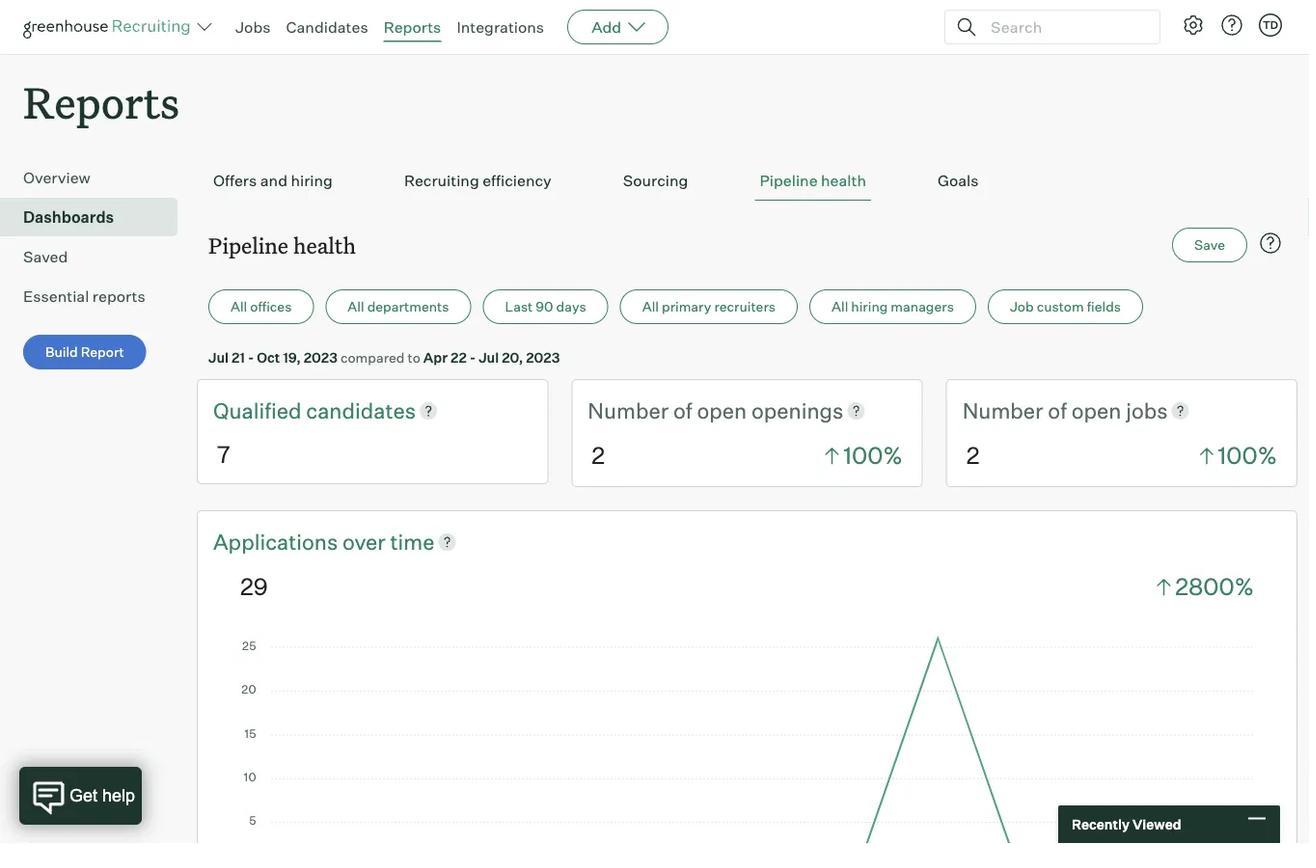 Task type: vqa. For each thing, say whether or not it's contained in the screenshot.
the Select a timezone link on the left bottom of the page
no



Task type: locate. For each thing, give the bounding box(es) containing it.
hiring left managers
[[852, 298, 888, 315]]

1 horizontal spatial number
[[963, 397, 1044, 424]]

0 horizontal spatial 100%
[[844, 441, 903, 470]]

1 horizontal spatial pipeline health
[[760, 171, 867, 190]]

jul
[[209, 349, 229, 366], [479, 349, 499, 366]]

2800%
[[1176, 572, 1255, 601]]

of
[[674, 397, 693, 424], [1049, 397, 1068, 424]]

1 all from the left
[[231, 298, 247, 315]]

2 number of open from the left
[[963, 397, 1127, 424]]

2023
[[304, 349, 338, 366], [526, 349, 560, 366]]

saved
[[23, 247, 68, 267]]

reports
[[384, 17, 442, 37], [23, 73, 180, 130]]

2023 right 20,
[[526, 349, 560, 366]]

oct
[[257, 349, 280, 366]]

saved link
[[23, 245, 170, 269]]

-
[[248, 349, 254, 366], [470, 349, 476, 366]]

pipeline
[[760, 171, 818, 190], [209, 231, 289, 259]]

jobs link
[[236, 17, 271, 37]]

of for openings
[[674, 397, 693, 424]]

all offices button
[[209, 290, 314, 325]]

2 for openings
[[592, 441, 605, 470]]

1 - from the left
[[248, 349, 254, 366]]

applications link
[[213, 527, 343, 557]]

qualified
[[213, 397, 306, 424]]

0 horizontal spatial jul
[[209, 349, 229, 366]]

candidates
[[286, 17, 368, 37]]

2 number from the left
[[963, 397, 1044, 424]]

1 vertical spatial health
[[294, 231, 356, 259]]

- right 21 at the left top
[[248, 349, 254, 366]]

1 2 from the left
[[592, 441, 605, 470]]

1 horizontal spatial hiring
[[852, 298, 888, 315]]

1 open from the left
[[697, 397, 747, 424]]

0 vertical spatial pipeline
[[760, 171, 818, 190]]

all for all hiring managers
[[832, 298, 849, 315]]

all inside button
[[231, 298, 247, 315]]

reports down the greenhouse recruiting 'image'
[[23, 73, 180, 130]]

save button
[[1173, 228, 1248, 263]]

all hiring managers
[[832, 298, 955, 315]]

1 horizontal spatial pipeline
[[760, 171, 818, 190]]

1 horizontal spatial of
[[1049, 397, 1068, 424]]

jul left 20,
[[479, 349, 499, 366]]

xychart image
[[240, 633, 1255, 845]]

1 2023 from the left
[[304, 349, 338, 366]]

1 horizontal spatial 2023
[[526, 349, 560, 366]]

0 horizontal spatial pipeline
[[209, 231, 289, 259]]

all left offices on the left of page
[[231, 298, 247, 315]]

all left managers
[[832, 298, 849, 315]]

0 vertical spatial reports
[[384, 17, 442, 37]]

- right the 22
[[470, 349, 476, 366]]

0 horizontal spatial 2023
[[304, 349, 338, 366]]

0 horizontal spatial number
[[588, 397, 669, 424]]

1 number from the left
[[588, 397, 669, 424]]

0 horizontal spatial -
[[248, 349, 254, 366]]

overview link
[[23, 166, 170, 189]]

candidates
[[306, 397, 416, 424]]

100% for jobs
[[1219, 441, 1278, 470]]

efficiency
[[483, 171, 552, 190]]

all
[[231, 298, 247, 315], [348, 298, 365, 315], [643, 298, 659, 315], [832, 298, 849, 315]]

2 100% from the left
[[1219, 441, 1278, 470]]

1 jul from the left
[[209, 349, 229, 366]]

19,
[[283, 349, 301, 366]]

0 horizontal spatial open
[[697, 397, 747, 424]]

0 horizontal spatial hiring
[[291, 171, 333, 190]]

29
[[240, 572, 268, 601]]

number of open
[[588, 397, 752, 424], [963, 397, 1127, 424]]

4 all from the left
[[832, 298, 849, 315]]

1 vertical spatial hiring
[[852, 298, 888, 315]]

0 vertical spatial pipeline health
[[760, 171, 867, 190]]

2
[[592, 441, 605, 470], [967, 441, 980, 470]]

0 vertical spatial hiring
[[291, 171, 333, 190]]

1 horizontal spatial open
[[1072, 397, 1122, 424]]

pipeline health
[[760, 171, 867, 190], [209, 231, 356, 259]]

all for all departments
[[348, 298, 365, 315]]

greenhouse recruiting image
[[23, 15, 197, 39]]

essential
[[23, 287, 89, 306]]

1 vertical spatial reports
[[23, 73, 180, 130]]

viewed
[[1133, 817, 1182, 834]]

hiring right and
[[291, 171, 333, 190]]

1 horizontal spatial jul
[[479, 349, 499, 366]]

1 horizontal spatial 2
[[967, 441, 980, 470]]

0 vertical spatial health
[[822, 171, 867, 190]]

open left openings at the right of the page
[[697, 397, 747, 424]]

all left primary
[[643, 298, 659, 315]]

offers
[[213, 171, 257, 190]]

fields
[[1088, 298, 1122, 315]]

all primary recruiters
[[643, 298, 776, 315]]

0 horizontal spatial 2
[[592, 441, 605, 470]]

over
[[343, 529, 386, 555]]

hiring inside "button"
[[291, 171, 333, 190]]

open left jobs
[[1072, 397, 1122, 424]]

goals
[[938, 171, 979, 190]]

1 vertical spatial pipeline health
[[209, 231, 356, 259]]

jobs
[[236, 17, 271, 37]]

report
[[81, 344, 124, 361]]

hiring
[[291, 171, 333, 190], [852, 298, 888, 315]]

td button
[[1256, 10, 1287, 41]]

tab list
[[209, 161, 1287, 201]]

sourcing button
[[619, 161, 694, 201]]

2 open from the left
[[1072, 397, 1122, 424]]

all left departments
[[348, 298, 365, 315]]

1 number of open from the left
[[588, 397, 752, 424]]

jul left 21 at the left top
[[209, 349, 229, 366]]

pipeline health button
[[755, 161, 872, 201]]

2 all from the left
[[348, 298, 365, 315]]

2 of from the left
[[1049, 397, 1068, 424]]

0 horizontal spatial reports
[[23, 73, 180, 130]]

1 vertical spatial pipeline
[[209, 231, 289, 259]]

job
[[1011, 298, 1034, 315]]

reports right candidates
[[384, 17, 442, 37]]

2023 right 19,
[[304, 349, 338, 366]]

2 2 from the left
[[967, 441, 980, 470]]

1 100% from the left
[[844, 441, 903, 470]]

1 horizontal spatial health
[[822, 171, 867, 190]]

1 horizontal spatial 100%
[[1219, 441, 1278, 470]]

1 horizontal spatial -
[[470, 349, 476, 366]]

add button
[[568, 10, 669, 44]]

time
[[390, 529, 435, 555]]

0 horizontal spatial number of open
[[588, 397, 752, 424]]

1 horizontal spatial number of open
[[963, 397, 1127, 424]]

22
[[451, 349, 467, 366]]

configure image
[[1183, 14, 1206, 37]]

1 of from the left
[[674, 397, 693, 424]]

0 horizontal spatial of
[[674, 397, 693, 424]]

number
[[588, 397, 669, 424], [963, 397, 1044, 424]]

jul 21 - oct 19, 2023 compared to apr 22 - jul 20, 2023
[[209, 349, 560, 366]]

3 all from the left
[[643, 298, 659, 315]]

health
[[822, 171, 867, 190], [294, 231, 356, 259]]

of for jobs
[[1049, 397, 1068, 424]]

all departments button
[[326, 290, 472, 325]]



Task type: describe. For each thing, give the bounding box(es) containing it.
last 90 days button
[[483, 290, 609, 325]]

21
[[232, 349, 245, 366]]

open for jobs
[[1072, 397, 1122, 424]]

20,
[[502, 349, 524, 366]]

to
[[408, 349, 421, 366]]

reports link
[[384, 17, 442, 37]]

integrations link
[[457, 17, 545, 37]]

essential reports
[[23, 287, 145, 306]]

candidates link
[[286, 17, 368, 37]]

pipeline inside button
[[760, 171, 818, 190]]

td
[[1264, 18, 1279, 31]]

applications
[[213, 529, 338, 555]]

recruiting
[[404, 171, 480, 190]]

openings
[[752, 397, 844, 424]]

2 2023 from the left
[[526, 349, 560, 366]]

applications over
[[213, 529, 390, 555]]

integrations
[[457, 17, 545, 37]]

offices
[[250, 298, 292, 315]]

time link
[[390, 527, 435, 557]]

2 jul from the left
[[479, 349, 499, 366]]

sourcing
[[623, 171, 689, 190]]

all for all offices
[[231, 298, 247, 315]]

all departments
[[348, 298, 449, 315]]

goals button
[[933, 161, 984, 201]]

dashboards
[[23, 208, 114, 227]]

custom
[[1037, 298, 1085, 315]]

compared
[[341, 349, 405, 366]]

candidates link
[[306, 396, 416, 426]]

number of open for jobs
[[963, 397, 1127, 424]]

build report
[[45, 344, 124, 361]]

managers
[[891, 298, 955, 315]]

90
[[536, 298, 554, 315]]

offers and hiring button
[[209, 161, 338, 201]]

days
[[557, 298, 587, 315]]

2 for jobs
[[967, 441, 980, 470]]

primary
[[662, 298, 712, 315]]

reports
[[92, 287, 145, 306]]

7
[[217, 440, 230, 469]]

health inside button
[[822, 171, 867, 190]]

recently
[[1073, 817, 1130, 834]]

departments
[[367, 298, 449, 315]]

essential reports link
[[23, 285, 170, 308]]

job custom fields
[[1011, 298, 1122, 315]]

hiring inside button
[[852, 298, 888, 315]]

1 horizontal spatial reports
[[384, 17, 442, 37]]

recently viewed
[[1073, 817, 1182, 834]]

build
[[45, 344, 78, 361]]

recruiting efficiency
[[404, 171, 552, 190]]

recruiters
[[715, 298, 776, 315]]

all hiring managers button
[[810, 290, 977, 325]]

jobs
[[1127, 397, 1169, 424]]

add
[[592, 17, 622, 37]]

number for openings
[[588, 397, 669, 424]]

dashboards link
[[23, 206, 170, 229]]

0 horizontal spatial health
[[294, 231, 356, 259]]

build report button
[[23, 335, 146, 370]]

tab list containing offers and hiring
[[209, 161, 1287, 201]]

open for openings
[[697, 397, 747, 424]]

all primary recruiters button
[[620, 290, 798, 325]]

all offices
[[231, 298, 292, 315]]

Search text field
[[987, 13, 1143, 41]]

td button
[[1260, 14, 1283, 37]]

number for jobs
[[963, 397, 1044, 424]]

0 horizontal spatial pipeline health
[[209, 231, 356, 259]]

save
[[1195, 237, 1226, 254]]

over link
[[343, 527, 390, 557]]

faq image
[[1260, 232, 1283, 255]]

job custom fields button
[[988, 290, 1144, 325]]

pipeline health inside button
[[760, 171, 867, 190]]

offers and hiring
[[213, 171, 333, 190]]

overview
[[23, 168, 91, 187]]

number of open for openings
[[588, 397, 752, 424]]

qualified link
[[213, 396, 306, 426]]

2 - from the left
[[470, 349, 476, 366]]

recruiting efficiency button
[[400, 161, 557, 201]]

all for all primary recruiters
[[643, 298, 659, 315]]

last 90 days
[[505, 298, 587, 315]]

100% for openings
[[844, 441, 903, 470]]

and
[[260, 171, 288, 190]]

apr
[[424, 349, 448, 366]]

last
[[505, 298, 533, 315]]



